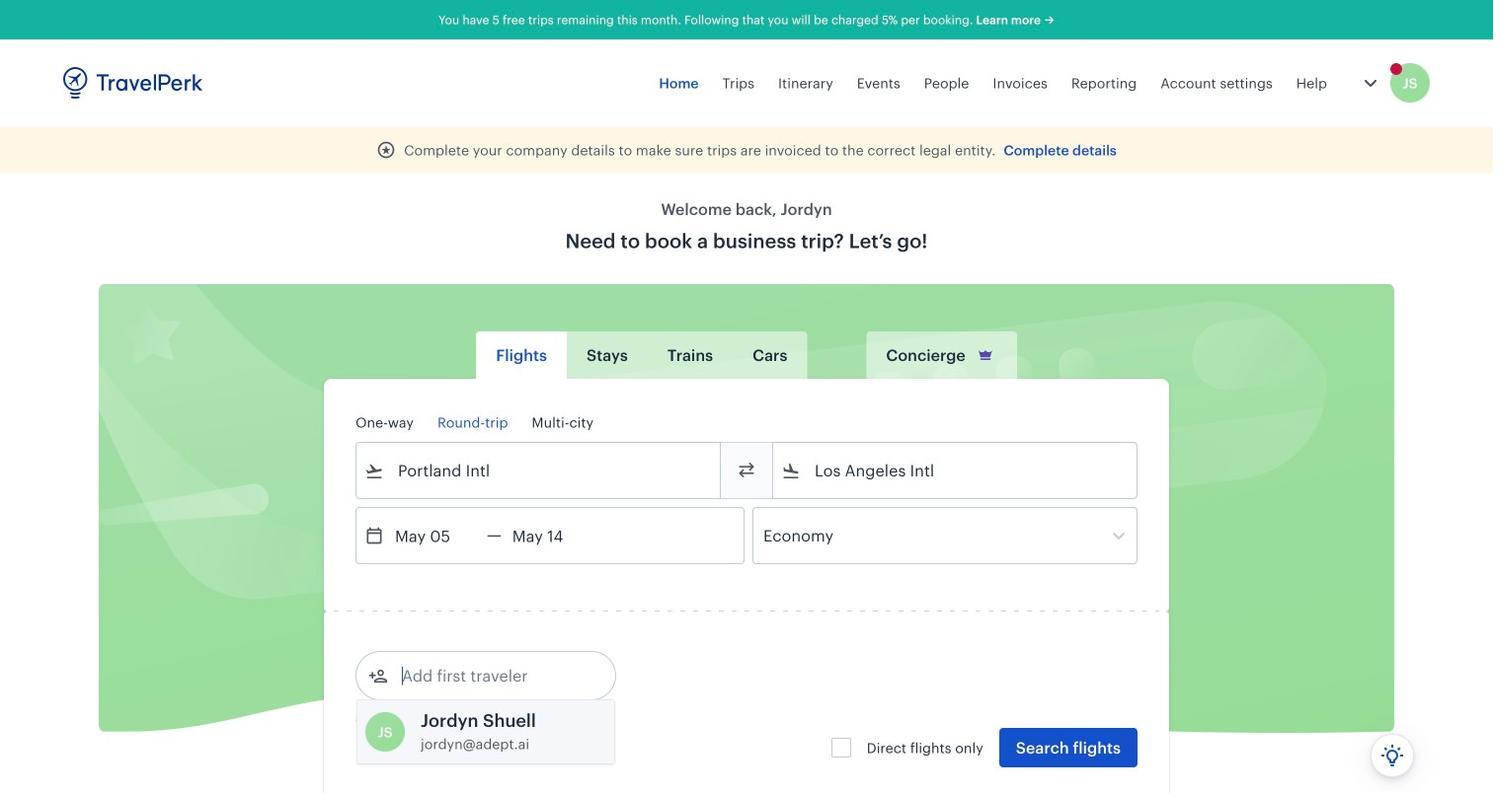 Task type: vqa. For each thing, say whether or not it's contained in the screenshot.
Add first traveler 'search box'
yes



Task type: locate. For each thing, give the bounding box(es) containing it.
From search field
[[384, 455, 694, 487]]

To search field
[[801, 455, 1111, 487]]



Task type: describe. For each thing, give the bounding box(es) containing it.
Depart text field
[[384, 509, 487, 564]]

Add first traveler search field
[[388, 661, 593, 692]]

Return text field
[[501, 509, 604, 564]]



